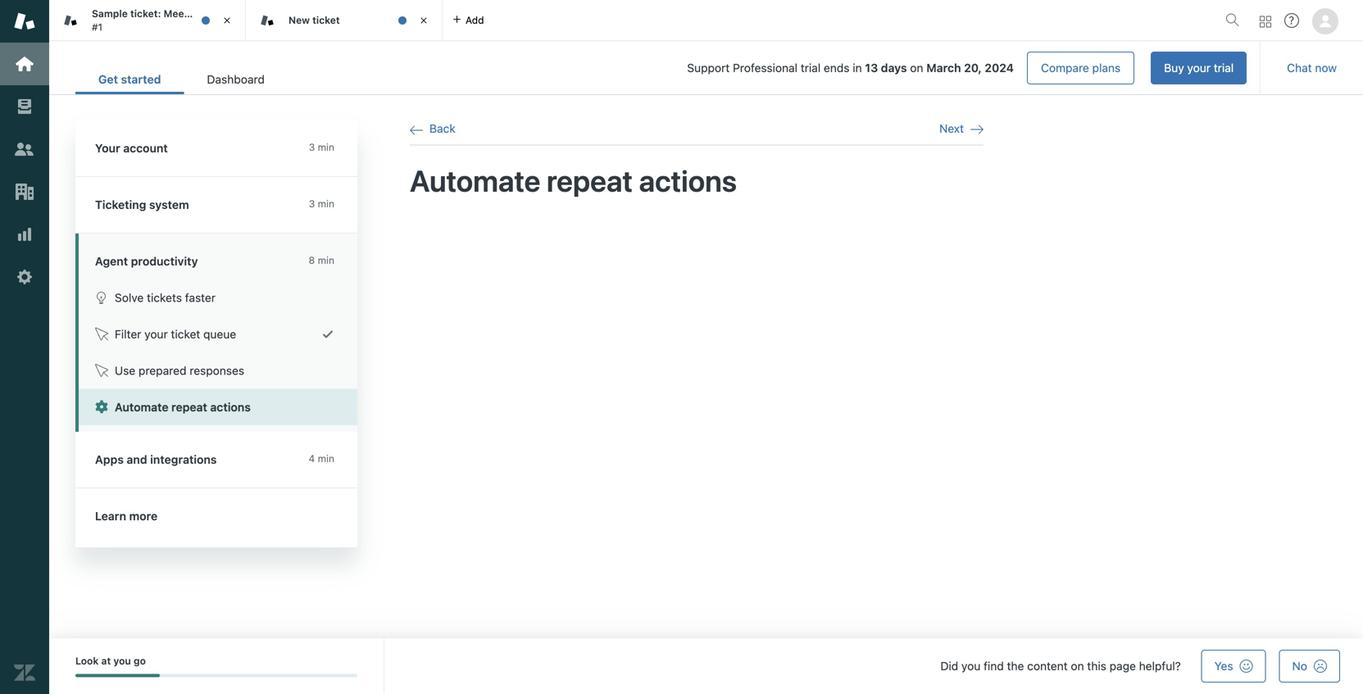 Task type: describe. For each thing, give the bounding box(es) containing it.
account
[[123, 141, 168, 155]]

8 min
[[309, 255, 335, 266]]

yes button
[[1202, 650, 1267, 683]]

20,
[[964, 61, 982, 75]]

learn more
[[95, 510, 158, 523]]

ticketing
[[95, 198, 146, 212]]

agent productivity heading
[[75, 234, 358, 280]]

repeat inside button
[[172, 401, 207, 414]]

add
[[466, 14, 484, 26]]

filter your ticket queue
[[115, 328, 236, 341]]

no
[[1293, 660, 1308, 673]]

ticket inside 'button'
[[171, 328, 200, 341]]

did
[[941, 660, 959, 673]]

0 vertical spatial actions
[[639, 163, 737, 198]]

and
[[127, 453, 147, 467]]

march
[[927, 61, 962, 75]]

3 min for ticketing system
[[309, 198, 335, 210]]

use prepared responses
[[115, 364, 244, 378]]

1 horizontal spatial you
[[962, 660, 981, 673]]

dashboard tab
[[184, 64, 288, 94]]

compare plans
[[1041, 61, 1121, 75]]

get help image
[[1285, 13, 1300, 28]]

tabs tab list
[[49, 0, 1219, 41]]

3 for system
[[309, 198, 315, 210]]

solve tickets faster
[[115, 291, 216, 305]]

main element
[[0, 0, 49, 695]]

add button
[[443, 0, 494, 40]]

#1
[[92, 21, 103, 33]]

did you find the content on this page helpful?
[[941, 660, 1181, 673]]

0 horizontal spatial you
[[113, 656, 131, 667]]

chat now
[[1288, 61, 1337, 75]]

back button
[[410, 121, 456, 136]]

yes
[[1215, 660, 1234, 673]]

March 20, 2024 text field
[[927, 61, 1014, 75]]

filter your ticket queue button
[[79, 316, 358, 353]]

started
[[121, 73, 161, 86]]

your account
[[95, 141, 168, 155]]

the for content
[[1007, 660, 1025, 673]]

plans
[[1093, 61, 1121, 75]]

zendesk support image
[[14, 11, 35, 32]]

3 for account
[[309, 141, 315, 153]]

trial for your
[[1214, 61, 1234, 75]]

new
[[289, 14, 310, 26]]

get
[[98, 73, 118, 86]]

buy your trial button
[[1151, 52, 1247, 84]]

actions inside button
[[210, 401, 251, 414]]

3 min for your account
[[309, 141, 335, 153]]

automate repeat actions button
[[79, 389, 358, 426]]

more
[[129, 510, 158, 523]]

close image inside new ticket 'tab'
[[416, 12, 432, 29]]

learn
[[95, 510, 126, 523]]

4 min
[[309, 453, 335, 465]]

zendesk image
[[14, 663, 35, 684]]

ticketing system
[[95, 198, 189, 212]]

new ticket
[[289, 14, 340, 26]]

apps and integrations
[[95, 453, 217, 467]]

at
[[101, 656, 111, 667]]

4
[[309, 453, 315, 465]]

get started image
[[14, 53, 35, 75]]

ticket inside sample ticket: meet the ticket #1
[[209, 8, 236, 19]]

13
[[865, 61, 878, 75]]

min for apps and integrations
[[318, 453, 335, 465]]

agent productivity
[[95, 255, 198, 268]]

ends
[[824, 61, 850, 75]]

customers image
[[14, 139, 35, 160]]

ticket inside 'tab'
[[313, 14, 340, 26]]

1 horizontal spatial repeat
[[547, 163, 633, 198]]



Task type: vqa. For each thing, say whether or not it's contained in the screenshot.
Apps
yes



Task type: locate. For each thing, give the bounding box(es) containing it.
0 vertical spatial 3 min
[[309, 141, 335, 153]]

2 trial from the left
[[801, 61, 821, 75]]

0 horizontal spatial repeat
[[172, 401, 207, 414]]

section
[[301, 52, 1247, 84]]

trial inside button
[[1214, 61, 1234, 75]]

1 close image from the left
[[219, 12, 235, 29]]

the for ticket
[[191, 8, 206, 19]]

1 horizontal spatial ticket
[[209, 8, 236, 19]]

on inside 'section'
[[911, 61, 924, 75]]

buy your trial
[[1165, 61, 1234, 75]]

automate repeat actions inside button
[[115, 401, 251, 414]]

0 vertical spatial the
[[191, 8, 206, 19]]

0 horizontal spatial actions
[[210, 401, 251, 414]]

your for filter
[[144, 328, 168, 341]]

min for your account
[[318, 141, 335, 153]]

0 vertical spatial your
[[1188, 61, 1211, 75]]

trial right buy
[[1214, 61, 1234, 75]]

0 vertical spatial automate
[[410, 163, 541, 198]]

chat
[[1288, 61, 1313, 75]]

tickets
[[147, 291, 182, 305]]

1 horizontal spatial close image
[[416, 12, 432, 29]]

1 vertical spatial automate repeat actions
[[115, 401, 251, 414]]

3 min
[[309, 141, 335, 153], [309, 198, 335, 210]]

0 vertical spatial repeat
[[547, 163, 633, 198]]

0 vertical spatial on
[[911, 61, 924, 75]]

compare
[[1041, 61, 1090, 75]]

organizations image
[[14, 181, 35, 203]]

zendesk products image
[[1260, 16, 1272, 27]]

learn more button
[[75, 489, 354, 545]]

on
[[911, 61, 924, 75], [1071, 660, 1085, 673]]

now
[[1316, 61, 1337, 75]]

content
[[1028, 660, 1068, 673]]

1 vertical spatial automate
[[115, 401, 169, 414]]

meet
[[164, 8, 188, 19]]

page
[[1110, 660, 1136, 673]]

next
[[940, 122, 964, 135]]

support professional trial ends in 13 days on march 20, 2024
[[687, 61, 1014, 75]]

2 min from the top
[[318, 198, 335, 210]]

the right find
[[1007, 660, 1025, 673]]

0 horizontal spatial trial
[[801, 61, 821, 75]]

chat now button
[[1274, 52, 1351, 84]]

0 horizontal spatial your
[[144, 328, 168, 341]]

automate
[[410, 163, 541, 198], [115, 401, 169, 414]]

0 horizontal spatial automate repeat actions
[[115, 401, 251, 414]]

trial for professional
[[801, 61, 821, 75]]

sample
[[92, 8, 128, 19]]

min for ticketing system
[[318, 198, 335, 210]]

responses
[[190, 364, 244, 378]]

in
[[853, 61, 862, 75]]

min for agent productivity
[[318, 255, 335, 266]]

sample ticket: meet the ticket #1
[[92, 8, 236, 33]]

section containing compare plans
[[301, 52, 1247, 84]]

min
[[318, 141, 335, 153], [318, 198, 335, 210], [318, 255, 335, 266], [318, 453, 335, 465]]

back
[[430, 122, 456, 135]]

trial left ends
[[801, 61, 821, 75]]

1 horizontal spatial your
[[1188, 61, 1211, 75]]

prepared
[[139, 364, 187, 378]]

the inside sample ticket: meet the ticket #1
[[191, 8, 206, 19]]

buy
[[1165, 61, 1185, 75]]

tab containing sample ticket: meet the ticket
[[49, 0, 246, 41]]

look at you go
[[75, 656, 146, 667]]

automate down use
[[115, 401, 169, 414]]

your for buy
[[1188, 61, 1211, 75]]

1 horizontal spatial automate
[[410, 163, 541, 198]]

on left the 'this'
[[1071, 660, 1085, 673]]

1 horizontal spatial actions
[[639, 163, 737, 198]]

apps
[[95, 453, 124, 467]]

automate down back
[[410, 163, 541, 198]]

you right did
[[962, 660, 981, 673]]

agent
[[95, 255, 128, 268]]

tab
[[49, 0, 246, 41]]

ticket:
[[130, 8, 161, 19]]

the right meet
[[191, 8, 206, 19]]

1 horizontal spatial trial
[[1214, 61, 1234, 75]]

get started
[[98, 73, 161, 86]]

8
[[309, 255, 315, 266]]

1 vertical spatial your
[[144, 328, 168, 341]]

dashboard
[[207, 73, 265, 86]]

2 3 from the top
[[309, 198, 315, 210]]

1 3 min from the top
[[309, 141, 335, 153]]

1 min from the top
[[318, 141, 335, 153]]

actions
[[639, 163, 737, 198], [210, 401, 251, 414]]

0 horizontal spatial on
[[911, 61, 924, 75]]

your right buy
[[1188, 61, 1211, 75]]

0 vertical spatial automate repeat actions
[[410, 163, 737, 198]]

2 close image from the left
[[416, 12, 432, 29]]

1 horizontal spatial on
[[1071, 660, 1085, 673]]

compare plans button
[[1028, 52, 1135, 84]]

look
[[75, 656, 99, 667]]

this
[[1088, 660, 1107, 673]]

ticket
[[209, 8, 236, 19], [313, 14, 340, 26], [171, 328, 200, 341]]

tab list containing get started
[[75, 64, 288, 94]]

2024
[[985, 61, 1014, 75]]

2 3 min from the top
[[309, 198, 335, 210]]

your right filter in the top of the page
[[144, 328, 168, 341]]

0 vertical spatial 3
[[309, 141, 315, 153]]

days
[[881, 61, 907, 75]]

queue
[[203, 328, 236, 341]]

new ticket tab
[[246, 0, 443, 41]]

0 horizontal spatial automate
[[115, 401, 169, 414]]

your inside button
[[1188, 61, 1211, 75]]

use prepared responses button
[[79, 353, 358, 389]]

you right at
[[113, 656, 131, 667]]

ticket left queue
[[171, 328, 200, 341]]

close image left add dropdown button
[[416, 12, 432, 29]]

productivity
[[131, 255, 198, 268]]

the
[[191, 8, 206, 19], [1007, 660, 1025, 673]]

0 horizontal spatial the
[[191, 8, 206, 19]]

your inside 'button'
[[144, 328, 168, 341]]

automate repeat actions
[[410, 163, 737, 198], [115, 401, 251, 414]]

on right days
[[911, 61, 924, 75]]

1 3 from the top
[[309, 141, 315, 153]]

filter
[[115, 328, 141, 341]]

you
[[113, 656, 131, 667], [962, 660, 981, 673]]

professional
[[733, 61, 798, 75]]

1 trial from the left
[[1214, 61, 1234, 75]]

close image right meet
[[219, 12, 235, 29]]

your
[[95, 141, 120, 155]]

1 vertical spatial actions
[[210, 401, 251, 414]]

ticket right meet
[[209, 8, 236, 19]]

go
[[134, 656, 146, 667]]

helpful?
[[1140, 660, 1181, 673]]

faster
[[185, 291, 216, 305]]

3 min from the top
[[318, 255, 335, 266]]

tab list
[[75, 64, 288, 94]]

1 vertical spatial repeat
[[172, 401, 207, 414]]

1 vertical spatial 3 min
[[309, 198, 335, 210]]

solve
[[115, 291, 144, 305]]

no button
[[1280, 650, 1341, 683]]

1 vertical spatial 3
[[309, 198, 315, 210]]

ticket right new
[[313, 14, 340, 26]]

3
[[309, 141, 315, 153], [309, 198, 315, 210]]

1 vertical spatial the
[[1007, 660, 1025, 673]]

integrations
[[150, 453, 217, 467]]

solve tickets faster button
[[79, 280, 358, 316]]

find
[[984, 660, 1004, 673]]

1 horizontal spatial automate repeat actions
[[410, 163, 737, 198]]

reporting image
[[14, 224, 35, 245]]

views image
[[14, 96, 35, 117]]

automate inside button
[[115, 401, 169, 414]]

use
[[115, 364, 135, 378]]

system
[[149, 198, 189, 212]]

progress bar
[[75, 674, 358, 678]]

repeat
[[547, 163, 633, 198], [172, 401, 207, 414]]

0 horizontal spatial ticket
[[171, 328, 200, 341]]

1 vertical spatial on
[[1071, 660, 1085, 673]]

1 horizontal spatial the
[[1007, 660, 1025, 673]]

4 min from the top
[[318, 453, 335, 465]]

min inside agent productivity heading
[[318, 255, 335, 266]]

2 horizontal spatial ticket
[[313, 14, 340, 26]]

your
[[1188, 61, 1211, 75], [144, 328, 168, 341]]

0 horizontal spatial close image
[[219, 12, 235, 29]]

close image
[[219, 12, 235, 29], [416, 12, 432, 29]]

next button
[[940, 121, 984, 136]]

support
[[687, 61, 730, 75]]

admin image
[[14, 267, 35, 288]]



